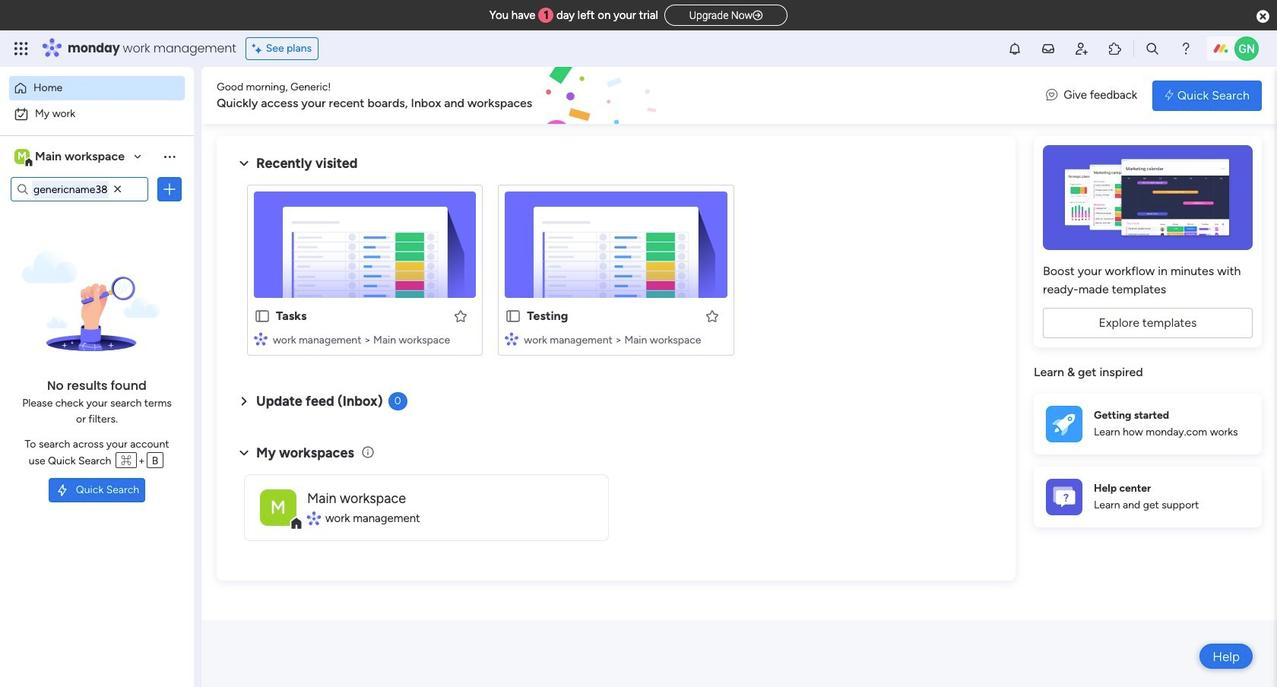 Task type: vqa. For each thing, say whether or not it's contained in the screenshot.
dapulse close "image"
yes



Task type: locate. For each thing, give the bounding box(es) containing it.
option
[[9, 76, 185, 100], [9, 102, 185, 126]]

open update feed (inbox) image
[[235, 392, 253, 411]]

help image
[[1179, 41, 1194, 56]]

1 option from the top
[[9, 76, 185, 100]]

public board image for 1st add to favorites icon
[[254, 308, 271, 325]]

0 horizontal spatial workspace image
[[14, 148, 30, 165]]

add to favorites image
[[454, 308, 469, 324], [705, 308, 720, 324]]

close my workspaces image
[[235, 444, 253, 462]]

0 horizontal spatial add to favorites image
[[454, 308, 469, 324]]

notifications image
[[1008, 41, 1023, 56]]

1 vertical spatial workspace image
[[260, 489, 297, 526]]

1 horizontal spatial public board image
[[505, 308, 522, 325]]

1 horizontal spatial add to favorites image
[[705, 308, 720, 324]]

generic name image
[[1235, 37, 1259, 61]]

v2 user feedback image
[[1047, 87, 1058, 104]]

workspace selection element
[[14, 148, 127, 167]]

0 horizontal spatial public board image
[[254, 308, 271, 325]]

1 horizontal spatial workspace image
[[260, 489, 297, 526]]

quick search results list box
[[235, 173, 998, 374]]

0 element
[[388, 392, 407, 411]]

1 public board image from the left
[[254, 308, 271, 325]]

0 vertical spatial option
[[9, 76, 185, 100]]

templates image image
[[1048, 145, 1249, 250]]

dapulse close image
[[1257, 9, 1270, 24]]

workspace image
[[14, 148, 30, 165], [260, 489, 297, 526]]

v2 bolt switch image
[[1165, 87, 1174, 104]]

1 add to favorites image from the left
[[454, 308, 469, 324]]

public board image
[[254, 308, 271, 325], [505, 308, 522, 325]]

1 vertical spatial option
[[9, 102, 185, 126]]

close recently visited image
[[235, 154, 253, 173]]

help center element
[[1034, 467, 1263, 527]]

2 public board image from the left
[[505, 308, 522, 325]]

update feed image
[[1041, 41, 1056, 56]]



Task type: describe. For each thing, give the bounding box(es) containing it.
invite members image
[[1075, 41, 1090, 56]]

clear search image
[[110, 182, 125, 197]]

0 vertical spatial workspace image
[[14, 148, 30, 165]]

options image
[[162, 182, 177, 197]]

2 add to favorites image from the left
[[705, 308, 720, 324]]

search everything image
[[1145, 41, 1161, 56]]

2 option from the top
[[9, 102, 185, 126]]

monday marketplace image
[[1108, 41, 1123, 56]]

select product image
[[14, 41, 29, 56]]

workspace options image
[[162, 149, 177, 164]]

Search in workspace field
[[32, 181, 109, 198]]

getting started element
[[1034, 394, 1263, 454]]

dapulse rightstroke image
[[753, 10, 763, 21]]

see plans image
[[252, 40, 266, 57]]

public board image for first add to favorites icon from the right
[[505, 308, 522, 325]]



